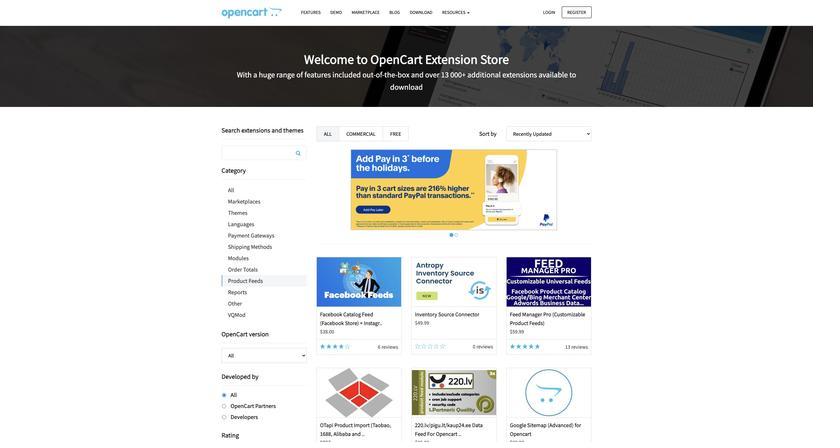 Task type: locate. For each thing, give the bounding box(es) containing it.
0 vertical spatial by
[[491, 130, 497, 138]]

pro
[[543, 311, 551, 319]]

(advanced)
[[548, 422, 574, 429]]

all link for commercial
[[317, 127, 339, 142]]

huge
[[259, 70, 275, 80]]

1 opencart from the left
[[436, 431, 458, 438]]

1 horizontal spatial feed
[[415, 431, 426, 438]]

2 horizontal spatial product
[[510, 320, 528, 327]]

0 horizontal spatial ..
[[362, 431, 365, 438]]

1 horizontal spatial all link
[[317, 127, 339, 142]]

rating
[[222, 432, 239, 440]]

additional
[[468, 70, 501, 80]]

opencart down 220.lv/pigu.lt/kaup24.ee
[[436, 431, 458, 438]]

import
[[354, 422, 370, 429]]

+
[[360, 320, 363, 327]]

product up alibaba
[[335, 422, 353, 429]]

1 horizontal spatial ..
[[459, 431, 461, 438]]

0 vertical spatial product
[[228, 278, 248, 285]]

and left themes
[[272, 126, 282, 134]]

.. inside 220.lv/pigu.lt/kaup24.ee data feed for opencart ..
[[459, 431, 461, 438]]

feed inside 220.lv/pigu.lt/kaup24.ee data feed for opencart ..
[[415, 431, 426, 438]]

included
[[333, 70, 361, 80]]

free link
[[383, 127, 409, 142]]

0 horizontal spatial 13
[[441, 70, 449, 80]]

1 horizontal spatial star light o image
[[421, 344, 427, 349]]

1 vertical spatial by
[[252, 373, 259, 381]]

1 vertical spatial extensions
[[241, 126, 270, 134]]

and right box
[[411, 70, 424, 80]]

2 horizontal spatial and
[[411, 70, 424, 80]]

2 star light image from the left
[[339, 345, 344, 350]]

feed for data
[[415, 431, 426, 438]]

available
[[539, 70, 568, 80]]

13 down the feed manager pro (customizable product feeds) $59.99
[[565, 344, 571, 351]]

by right sort
[[491, 130, 497, 138]]

3 star light image from the left
[[516, 345, 522, 350]]

developed
[[222, 373, 251, 381]]

$49.99
[[415, 320, 429, 327]]

1 vertical spatial and
[[272, 126, 282, 134]]

and down import
[[352, 431, 361, 438]]

shipping methods
[[228, 244, 272, 251]]

0 horizontal spatial reviews
[[382, 344, 398, 351]]

1 horizontal spatial by
[[491, 130, 497, 138]]

1 vertical spatial all
[[228, 187, 234, 194]]

0 vertical spatial all
[[324, 131, 332, 137]]

1 .. from the left
[[362, 431, 365, 438]]

feed for catalog
[[362, 311, 373, 319]]

to right available
[[570, 70, 576, 80]]

13 right over
[[441, 70, 449, 80]]

1 horizontal spatial 13
[[565, 344, 571, 351]]

themes
[[283, 126, 304, 134]]

2 vertical spatial and
[[352, 431, 361, 438]]

and inside otapi product import (taobao, 1688, alibaba and ..
[[352, 431, 361, 438]]

modules
[[228, 255, 249, 262]]

sitemap
[[528, 422, 547, 429]]

welcome
[[304, 51, 354, 67]]

opencart up 'the-'
[[371, 51, 423, 67]]

product feeds
[[228, 278, 263, 285]]

languages link
[[222, 219, 307, 230]]

for
[[427, 431, 435, 438]]

2 opencart from the left
[[510, 431, 532, 438]]

1 vertical spatial product
[[510, 320, 528, 327]]

0 horizontal spatial feed
[[362, 311, 373, 319]]

otapi product import (taobao, 1688, alibaba and .. link
[[320, 422, 391, 438]]

to up out-
[[357, 51, 368, 67]]

by right developed
[[252, 373, 259, 381]]

partners
[[255, 403, 276, 410]]

1 vertical spatial opencart
[[222, 331, 248, 339]]

feeds
[[249, 278, 263, 285]]

1 star light image from the left
[[326, 345, 332, 350]]

220.lv/pigu.lt/kaup24.ee
[[415, 422, 471, 429]]

product up reports at the bottom
[[228, 278, 248, 285]]

marketplace link
[[347, 7, 385, 18]]

feed left for
[[415, 431, 426, 438]]

sort
[[479, 130, 490, 138]]

developers
[[231, 414, 258, 421]]

opencart for opencart partners
[[231, 403, 254, 410]]

order totals link
[[222, 264, 307, 276]]

2 vertical spatial opencart
[[231, 403, 254, 410]]

developed by
[[222, 373, 259, 381]]

source
[[438, 311, 454, 319]]

0 horizontal spatial and
[[272, 126, 282, 134]]

star light image
[[320, 345, 325, 350], [333, 345, 338, 350], [516, 345, 522, 350], [529, 345, 534, 350], [535, 345, 540, 350]]

2 horizontal spatial reviews
[[572, 344, 588, 351]]

None radio
[[222, 405, 226, 409], [222, 416, 226, 420], [222, 405, 226, 409], [222, 416, 226, 420]]

0 vertical spatial all link
[[317, 127, 339, 142]]

other link
[[222, 298, 307, 310]]

marketplace
[[352, 9, 380, 15]]

feed up instagr..
[[362, 311, 373, 319]]

0 horizontal spatial star light o image
[[415, 344, 420, 349]]

manager
[[522, 311, 542, 319]]

opencart for opencart version
[[222, 331, 248, 339]]

None text field
[[222, 146, 307, 160]]

0 horizontal spatial by
[[252, 373, 259, 381]]

1 horizontal spatial and
[[352, 431, 361, 438]]

catalog
[[343, 311, 361, 319]]

out-
[[363, 70, 376, 80]]

opencart inside google sitemap (advanced) for opencart
[[510, 431, 532, 438]]

to
[[357, 51, 368, 67], [570, 70, 576, 80]]

1 horizontal spatial extensions
[[503, 70, 537, 80]]

product inside "link"
[[228, 278, 248, 285]]

.. down import
[[362, 431, 365, 438]]

1 horizontal spatial opencart
[[510, 431, 532, 438]]

extensions right search
[[241, 126, 270, 134]]

otapi
[[320, 422, 333, 429]]

star light o image
[[415, 344, 420, 349], [421, 344, 427, 349]]

by
[[491, 130, 497, 138], [252, 373, 259, 381]]

0 horizontal spatial opencart
[[436, 431, 458, 438]]

1 vertical spatial all link
[[222, 185, 307, 196]]

inventory source connector link
[[415, 311, 480, 319]]

opencart inside 220.lv/pigu.lt/kaup24.ee data feed for opencart ..
[[436, 431, 458, 438]]

1 horizontal spatial reviews
[[477, 344, 493, 350]]

1 vertical spatial to
[[570, 70, 576, 80]]

6 reviews
[[378, 344, 398, 351]]

2 .. from the left
[[459, 431, 461, 438]]

1 horizontal spatial product
[[335, 422, 353, 429]]

data
[[472, 422, 483, 429]]

facebook
[[320, 311, 342, 319]]

otapi product import (taobao, 1688, alibaba and ..
[[320, 422, 391, 438]]

commercial
[[347, 131, 376, 137]]

star light o image
[[428, 344, 433, 349], [434, 344, 439, 349], [440, 344, 445, 349], [345, 345, 350, 350]]

1 star light o image from the left
[[415, 344, 420, 349]]

opencart partners
[[231, 403, 276, 410]]

0 horizontal spatial extensions
[[241, 126, 270, 134]]

extensions down store
[[503, 70, 537, 80]]

login link
[[538, 6, 561, 18]]

all
[[324, 131, 332, 137], [228, 187, 234, 194], [231, 392, 237, 399]]

2 horizontal spatial feed
[[510, 311, 521, 319]]

2 star light image from the left
[[333, 345, 338, 350]]

all link
[[317, 127, 339, 142], [222, 185, 307, 196]]

by for sort by
[[491, 130, 497, 138]]

0 vertical spatial 13
[[441, 70, 449, 80]]

modules link
[[222, 253, 307, 264]]

demo link
[[326, 7, 347, 18]]

1 vertical spatial 13
[[565, 344, 571, 351]]

0 horizontal spatial product
[[228, 278, 248, 285]]

opencart down vqmod at the left bottom of page
[[222, 331, 248, 339]]

220.lv/pigu.lt/kaup24.ee data feed for opencart .. link
[[415, 422, 483, 438]]

search
[[222, 126, 240, 134]]

opencart inside welcome to opencart extension store with a huge range of features included out-of-the-box and over 13 000+ additional extensions available to download
[[371, 51, 423, 67]]

product up $59.99
[[510, 320, 528, 327]]

star light image
[[326, 345, 332, 350], [339, 345, 344, 350], [510, 345, 515, 350], [523, 345, 528, 350]]

and
[[411, 70, 424, 80], [272, 126, 282, 134], [352, 431, 361, 438]]

opencart up developers
[[231, 403, 254, 410]]

marketplaces
[[228, 198, 260, 206]]

None radio
[[222, 394, 226, 398]]

feed inside facebook catalog feed (facebook store) + instagr.. $38.00
[[362, 311, 373, 319]]

0 horizontal spatial all link
[[222, 185, 307, 196]]

2 vertical spatial product
[[335, 422, 353, 429]]

facebook catalog feed (facebook store) + instagr.. $38.00
[[320, 311, 382, 336]]

shipping
[[228, 244, 250, 251]]

220.lv/pigu.lt/kaup24.ee data feed for opencart .. image
[[412, 369, 496, 418]]

opencart
[[436, 431, 458, 438], [510, 431, 532, 438]]

feed
[[362, 311, 373, 319], [510, 311, 521, 319], [415, 431, 426, 438]]

0 vertical spatial to
[[357, 51, 368, 67]]

opencart
[[371, 51, 423, 67], [222, 331, 248, 339], [231, 403, 254, 410]]

13 reviews
[[565, 344, 588, 351]]

feed left manager
[[510, 311, 521, 319]]

vqmod link
[[222, 310, 307, 321]]

store
[[480, 51, 509, 67]]

0 horizontal spatial to
[[357, 51, 368, 67]]

0 vertical spatial and
[[411, 70, 424, 80]]

all link for marketplaces
[[222, 185, 307, 196]]

$59.99
[[510, 329, 524, 336]]

opencart down google
[[510, 431, 532, 438]]

0 vertical spatial extensions
[[503, 70, 537, 80]]

13
[[441, 70, 449, 80], [565, 344, 571, 351]]

..
[[362, 431, 365, 438], [459, 431, 461, 438]]

register
[[567, 9, 586, 15]]

.. down 220.lv/pigu.lt/kaup24.ee
[[459, 431, 461, 438]]

0 vertical spatial opencart
[[371, 51, 423, 67]]



Task type: vqa. For each thing, say whether or not it's contained in the screenshot.
Feed within 220.lv/pigu.lt/kaup24.ee Data Feed For Opencart ..
yes



Task type: describe. For each thing, give the bounding box(es) containing it.
of
[[297, 70, 303, 80]]

opencart for 220.lv/pigu.lt/kaup24.ee
[[436, 431, 458, 438]]

reports link
[[222, 287, 307, 298]]

shipping methods link
[[222, 242, 307, 253]]

instagr..
[[364, 320, 382, 327]]

1 star light image from the left
[[320, 345, 325, 350]]

and inside welcome to opencart extension store with a huge range of features included out-of-the-box and over 13 000+ additional extensions available to download
[[411, 70, 424, 80]]

over
[[425, 70, 440, 80]]

order totals
[[228, 266, 258, 274]]

feeds)
[[530, 320, 545, 327]]

with
[[237, 70, 252, 80]]

languages
[[228, 221, 254, 228]]

facebook catalog feed (facebook store) + instagr.. image
[[317, 258, 401, 307]]

download
[[390, 82, 423, 92]]

feed manager pro (customizable product feeds) $59.99
[[510, 311, 585, 336]]

alibaba
[[334, 431, 351, 438]]

inventory source connector $49.99
[[415, 311, 480, 327]]

welcome to opencart extension store with a huge range of features included out-of-the-box and over 13 000+ additional extensions available to download
[[237, 51, 576, 92]]

store)
[[345, 320, 359, 327]]

register link
[[562, 6, 592, 18]]

(customizable
[[553, 311, 585, 319]]

000+
[[451, 70, 466, 80]]

free
[[390, 131, 401, 137]]

payment
[[228, 232, 250, 240]]

range
[[277, 70, 295, 80]]

extension
[[425, 51, 478, 67]]

themes
[[228, 209, 248, 217]]

resources link
[[437, 7, 475, 18]]

commercial link
[[339, 127, 383, 142]]

all for marketplaces
[[228, 187, 234, 194]]

themes link
[[222, 207, 307, 219]]

2 star light o image from the left
[[421, 344, 427, 349]]

feed manager pro (customizable product feeds) image
[[507, 258, 591, 307]]

blog link
[[385, 7, 405, 18]]

3 star light image from the left
[[510, 345, 515, 350]]

1688,
[[320, 431, 332, 438]]

other
[[228, 300, 242, 308]]

5 star light image from the left
[[535, 345, 540, 350]]

by for developed by
[[252, 373, 259, 381]]

features
[[301, 9, 321, 15]]

gateways
[[251, 232, 274, 240]]

google sitemap (advanced) for opencart
[[510, 422, 581, 438]]

google sitemap (advanced) for opencart link
[[510, 422, 581, 438]]

box
[[398, 70, 410, 80]]

6
[[378, 344, 381, 351]]

feed manager pro (customizable product feeds) link
[[510, 311, 585, 327]]

product inside otapi product import (taobao, 1688, alibaba and ..
[[335, 422, 353, 429]]

for
[[575, 422, 581, 429]]

payment gateways
[[228, 232, 274, 240]]

search image
[[296, 151, 301, 156]]

download link
[[405, 7, 437, 18]]

inventory source connector image
[[412, 258, 496, 307]]

paypal payment gateway image
[[351, 149, 558, 231]]

extensions inside welcome to opencart extension store with a huge range of features included out-of-the-box and over 13 000+ additional extensions available to download
[[503, 70, 537, 80]]

opencart for google
[[510, 431, 532, 438]]

version
[[249, 331, 269, 339]]

reports
[[228, 289, 247, 296]]

reviews for facebook catalog feed (facebook store) + instagr..
[[382, 344, 398, 351]]

resources
[[442, 9, 467, 15]]

reviews for feed manager pro (customizable product feeds)
[[572, 344, 588, 351]]

of-
[[376, 70, 385, 80]]

opencart product feeds image
[[222, 7, 282, 19]]

220.lv/pigu.lt/kaup24.ee data feed for opencart ..
[[415, 422, 483, 438]]

marketplaces link
[[222, 196, 307, 207]]

features link
[[296, 7, 326, 18]]

2 vertical spatial all
[[231, 392, 237, 399]]

order
[[228, 266, 242, 274]]

.. inside otapi product import (taobao, 1688, alibaba and ..
[[362, 431, 365, 438]]

product inside the feed manager pro (customizable product feeds) $59.99
[[510, 320, 528, 327]]

blog
[[390, 9, 400, 15]]

a
[[253, 70, 257, 80]]

search extensions and themes
[[222, 126, 304, 134]]

$38.00
[[320, 329, 334, 336]]

13 inside welcome to opencart extension store with a huge range of features included out-of-the-box and over 13 000+ additional extensions available to download
[[441, 70, 449, 80]]

4 star light image from the left
[[523, 345, 528, 350]]

all for commercial
[[324, 131, 332, 137]]

vqmod
[[228, 312, 246, 319]]

sort by
[[479, 130, 497, 138]]

google sitemap (advanced) for opencart image
[[507, 369, 591, 418]]

feed inside the feed manager pro (customizable product feeds) $59.99
[[510, 311, 521, 319]]

0
[[473, 344, 476, 350]]

login
[[543, 9, 555, 15]]

google
[[510, 422, 526, 429]]

category
[[222, 167, 246, 175]]

4 star light image from the left
[[529, 345, 534, 350]]

payment gateways link
[[222, 230, 307, 242]]

reviews for inventory source connector
[[477, 344, 493, 350]]

methods
[[251, 244, 272, 251]]

the-
[[385, 70, 398, 80]]

demo
[[331, 9, 342, 15]]

product feeds link
[[222, 276, 307, 287]]

1 horizontal spatial to
[[570, 70, 576, 80]]

otapi product import (taobao, 1688, alibaba and .. image
[[317, 369, 401, 418]]



